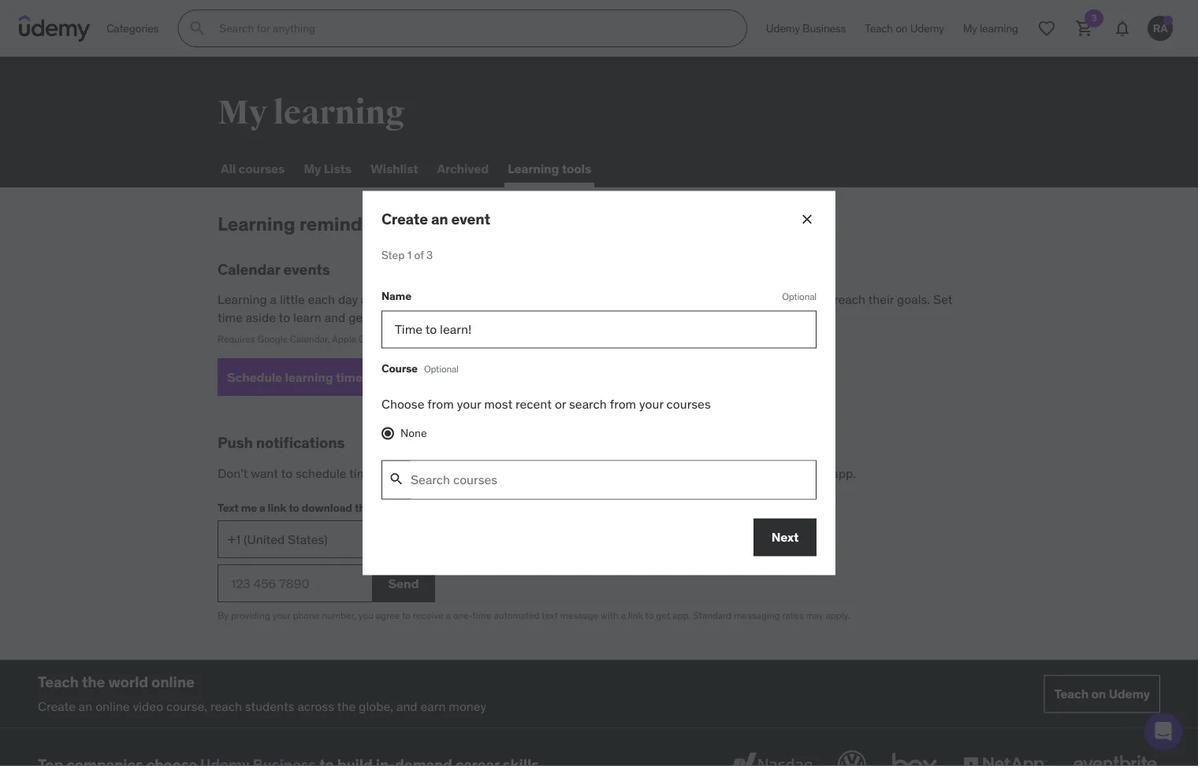 Task type: vqa. For each thing, say whether or not it's contained in the screenshot.
small image
yes



Task type: locate. For each thing, give the bounding box(es) containing it.
1 horizontal spatial students
[[532, 292, 581, 308]]

text
[[218, 501, 239, 515]]

notifications up schedule
[[256, 434, 345, 453]]

learning for learning tools
[[508, 160, 559, 176]]

0 horizontal spatial create
[[38, 699, 76, 715]]

0 vertical spatial and
[[324, 309, 345, 326]]

notifications right push
[[624, 465, 694, 482]]

my for my lists
[[304, 160, 321, 176]]

0 vertical spatial small image
[[366, 370, 381, 386]]

one-
[[453, 610, 473, 622]]

0 horizontal spatial teach on udemy link
[[855, 9, 954, 47]]

0 horizontal spatial an
[[79, 699, 92, 715]]

1 horizontal spatial teach
[[865, 21, 893, 35]]

or left the outlook
[[401, 333, 409, 346]]

get down the day
[[349, 309, 367, 326]]

0 horizontal spatial students
[[245, 699, 294, 715]]

teach right business
[[865, 21, 893, 35]]

may
[[806, 610, 823, 622]]

get
[[349, 309, 367, 326], [572, 465, 591, 482], [656, 610, 670, 622]]

1 horizontal spatial get
[[572, 465, 591, 482]]

0 horizontal spatial teach on udemy
[[865, 21, 944, 35]]

0 horizontal spatial small image
[[366, 370, 381, 386]]

to right want
[[281, 465, 293, 482]]

1 horizontal spatial an
[[431, 209, 448, 228]]

1 horizontal spatial reach
[[834, 292, 865, 308]]

a right me in the left bottom of the page
[[259, 501, 265, 515]]

1 horizontal spatial online
[[151, 673, 194, 692]]

1 vertical spatial notifications
[[624, 465, 694, 482]]

optional down the outlook
[[424, 363, 459, 375]]

link
[[268, 501, 286, 515], [628, 610, 643, 622]]

reminders down up.
[[370, 309, 427, 326]]

set right blocks?
[[423, 465, 443, 482]]

my lists
[[304, 160, 351, 176]]

1 vertical spatial optional
[[424, 363, 459, 375]]

your down shows
[[464, 309, 488, 326]]

0 horizontal spatial on
[[896, 21, 908, 35]]

and inside learning a little each day adds up. research shows that students who make learning a habit are more likely to reach their goals. set time aside to learn and get reminders using your learning scheduler. requires google calendar, apple calendar, or outlook
[[324, 309, 345, 326]]

time up requires
[[218, 309, 243, 326]]

1 horizontal spatial small image
[[389, 472, 404, 487]]

create
[[381, 209, 428, 228], [38, 699, 76, 715]]

on for 'teach on udemy' link to the bottom
[[1091, 687, 1106, 703]]

mobile
[[791, 465, 829, 482]]

you
[[358, 610, 373, 622]]

learning left tools
[[508, 160, 559, 176]]

optional right the are
[[782, 290, 817, 303]]

reminders down "lists"
[[299, 212, 390, 236]]

to
[[819, 292, 831, 308], [279, 309, 290, 326], [281, 465, 293, 482], [558, 465, 569, 482], [289, 501, 299, 515], [402, 610, 411, 622], [645, 610, 654, 622]]

reach left the their
[[834, 292, 865, 308]]

small image
[[366, 370, 381, 386], [389, 472, 404, 487]]

optional
[[782, 290, 817, 303], [424, 363, 459, 375]]

download
[[302, 501, 352, 515]]

0 horizontal spatial app.
[[672, 610, 691, 622]]

on for left 'teach on udemy' link
[[896, 21, 908, 35]]

search
[[569, 396, 607, 412]]

or right recent
[[555, 396, 566, 412]]

my for my learning
[[218, 92, 267, 133]]

0 vertical spatial app.
[[832, 465, 856, 482]]

and left earn
[[396, 699, 417, 715]]

0 vertical spatial create
[[381, 209, 428, 228]]

number,
[[322, 610, 356, 622]]

time down apple
[[336, 369, 362, 386]]

adds
[[361, 292, 388, 308]]

0 horizontal spatial reach
[[210, 699, 242, 715]]

an
[[431, 209, 448, 228], [79, 699, 92, 715]]

teach on udemy link
[[855, 9, 954, 47], [1044, 676, 1160, 714]]

1 vertical spatial teach on udemy
[[1054, 687, 1150, 703]]

0 vertical spatial on
[[896, 21, 908, 35]]

1 horizontal spatial teach on udemy
[[1054, 687, 1150, 703]]

students up scheduler.
[[532, 292, 581, 308]]

students left across
[[245, 699, 294, 715]]

an inside teach the world online create an online video course, reach students across the globe, and earn money
[[79, 699, 92, 715]]

learning down apple
[[285, 369, 333, 386]]

box image
[[888, 748, 941, 767]]

an left video
[[79, 699, 92, 715]]

0 vertical spatial set
[[933, 292, 953, 308]]

archived
[[437, 160, 489, 176]]

who
[[584, 292, 608, 308]]

learning up calendar
[[218, 212, 295, 236]]

1 horizontal spatial my
[[304, 160, 321, 176]]

push
[[594, 465, 621, 482]]

time left blocks?
[[349, 465, 374, 482]]

0 vertical spatial my
[[218, 92, 267, 133]]

or
[[401, 333, 409, 346], [555, 396, 566, 412]]

my up all courses on the top left
[[218, 92, 267, 133]]

from
[[427, 396, 454, 412], [610, 396, 636, 412], [697, 465, 724, 482]]

learning up aside
[[218, 292, 267, 308]]

1 vertical spatial students
[[245, 699, 294, 715]]

0 vertical spatial teach on udemy link
[[855, 9, 954, 47]]

send button
[[372, 565, 435, 603]]

all
[[221, 160, 236, 176]]

notifications
[[256, 434, 345, 453], [624, 465, 694, 482]]

app.
[[832, 465, 856, 482], [672, 610, 691, 622]]

1 vertical spatial small image
[[389, 472, 404, 487]]

online down world
[[95, 699, 130, 715]]

0 horizontal spatial online
[[95, 699, 130, 715]]

to down little
[[279, 309, 290, 326]]

course optional
[[381, 362, 459, 376]]

apple
[[332, 333, 356, 346]]

1 horizontal spatial courses
[[667, 396, 711, 412]]

udemy image
[[19, 15, 91, 42]]

teach inside teach the world online create an online video course, reach students across the globe, and earn money
[[38, 673, 79, 692]]

1 horizontal spatial and
[[396, 699, 417, 715]]

0 horizontal spatial optional
[[424, 363, 459, 375]]

and down the day
[[324, 309, 345, 326]]

1 vertical spatial my
[[304, 160, 321, 176]]

students inside learning a little each day adds up. research shows that students who make learning a habit are more likely to reach their goals. set time aside to learn and get reminders using your learning scheduler. requires google calendar, apple calendar, or outlook
[[532, 292, 581, 308]]

teach on udemy for 'teach on udemy' link to the bottom
[[1054, 687, 1150, 703]]

1 vertical spatial set
[[423, 465, 443, 482]]

1 horizontal spatial link
[[628, 610, 643, 622]]

app. left standard
[[672, 610, 691, 622]]

0 vertical spatial an
[[431, 209, 448, 228]]

app. right mobile
[[832, 465, 856, 482]]

the
[[726, 465, 745, 482], [355, 501, 372, 515], [82, 673, 105, 692], [337, 699, 356, 715]]

an left event
[[431, 209, 448, 228]]

0 vertical spatial link
[[268, 501, 286, 515]]

your left most
[[457, 396, 481, 412]]

0 vertical spatial learning
[[508, 160, 559, 176]]

my
[[218, 92, 267, 133], [304, 160, 321, 176]]

create inside dialog
[[381, 209, 428, 228]]

1 vertical spatial an
[[79, 699, 92, 715]]

teach on udemy
[[865, 21, 944, 35], [1054, 687, 1150, 703]]

aside
[[246, 309, 276, 326]]

teach up eventbrite "image"
[[1054, 687, 1089, 703]]

the left app
[[355, 501, 372, 515]]

0 horizontal spatial and
[[324, 309, 345, 326]]

students
[[532, 292, 581, 308], [245, 699, 294, 715]]

small image up app
[[389, 472, 404, 487]]

0 vertical spatial courses
[[238, 160, 285, 176]]

to right with
[[645, 610, 654, 622]]

2 horizontal spatial get
[[656, 610, 670, 622]]

a
[[270, 292, 277, 308], [693, 292, 700, 308], [446, 465, 452, 482], [259, 501, 265, 515], [446, 610, 451, 622], [621, 610, 626, 622]]

get left push
[[572, 465, 591, 482]]

step
[[381, 248, 405, 263]]

to right agree
[[402, 610, 411, 622]]

1 horizontal spatial create
[[381, 209, 428, 228]]

get left standard
[[656, 610, 670, 622]]

of
[[414, 248, 424, 263]]

0 horizontal spatial get
[[349, 309, 367, 326]]

online up 'course,'
[[151, 673, 194, 692]]

0 horizontal spatial notifications
[[256, 434, 345, 453]]

udemy business
[[766, 21, 846, 35]]

phone
[[293, 610, 320, 622]]

the left globe,
[[337, 699, 356, 715]]

1 vertical spatial courses
[[667, 396, 711, 412]]

0 horizontal spatial set
[[423, 465, 443, 482]]

1 vertical spatial reminders
[[370, 309, 427, 326]]

1 horizontal spatial teach on udemy link
[[1044, 676, 1160, 714]]

2 horizontal spatial teach
[[1054, 687, 1089, 703]]

their
[[868, 292, 894, 308]]

automated
[[494, 610, 540, 622]]

1 horizontal spatial on
[[1091, 687, 1106, 703]]

day
[[338, 292, 358, 308]]

0 horizontal spatial courses
[[238, 160, 285, 176]]

1 vertical spatial create
[[38, 699, 76, 715]]

2 vertical spatial learning
[[218, 292, 267, 308]]

Time to learn! text field
[[381, 311, 817, 349]]

small image inside schedule learning time 'button'
[[366, 370, 381, 386]]

business
[[802, 21, 846, 35]]

with
[[601, 610, 619, 622]]

calendar,
[[290, 333, 330, 346], [359, 333, 398, 346]]

teach left world
[[38, 673, 79, 692]]

0 horizontal spatial my
[[218, 92, 267, 133]]

1 vertical spatial and
[[396, 699, 417, 715]]

online
[[151, 673, 194, 692], [95, 699, 130, 715]]

1 horizontal spatial app.
[[832, 465, 856, 482]]

teach
[[865, 21, 893, 35], [38, 673, 79, 692], [1054, 687, 1089, 703]]

0 vertical spatial reach
[[834, 292, 865, 308]]

reach right 'course,'
[[210, 699, 242, 715]]

1 horizontal spatial optional
[[782, 290, 817, 303]]

0 vertical spatial reminders
[[299, 212, 390, 236]]

learning inside learning a little each day adds up. research shows that students who make learning a habit are more likely to reach their goals. set time aside to learn and get reminders using your learning scheduler. requires google calendar, apple calendar, or outlook
[[218, 292, 267, 308]]

time inside learning a little each day adds up. research shows that students who make learning a habit are more likely to reach their goals. set time aside to learn and get reminders using your learning scheduler. requires google calendar, apple calendar, or outlook
[[218, 309, 243, 326]]

link right with
[[628, 610, 643, 622]]

1 vertical spatial on
[[1091, 687, 1106, 703]]

learn
[[293, 309, 321, 326]]

to right likely
[[819, 292, 831, 308]]

1 horizontal spatial calendar,
[[359, 333, 398, 346]]

your left phone
[[273, 610, 291, 622]]

1 vertical spatial or
[[555, 396, 566, 412]]

1 vertical spatial reach
[[210, 699, 242, 715]]

my left "lists"
[[304, 160, 321, 176]]

on right business
[[896, 21, 908, 35]]

reach
[[834, 292, 865, 308], [210, 699, 242, 715]]

0 vertical spatial teach on udemy
[[865, 21, 944, 35]]

0 vertical spatial get
[[349, 309, 367, 326]]

set
[[933, 292, 953, 308], [423, 465, 443, 482]]

each
[[308, 292, 335, 308]]

udemy business link
[[757, 9, 855, 47]]

learning inside 'button'
[[285, 369, 333, 386]]

standard
[[693, 610, 732, 622]]

schedule
[[227, 369, 282, 386]]

teach for left 'teach on udemy' link
[[865, 21, 893, 35]]

learning a little each day adds up. research shows that students who make learning a habit are more likely to reach their goals. set time aside to learn and get reminders using your learning scheduler. requires google calendar, apple calendar, or outlook
[[218, 292, 953, 346]]

link right me in the left bottom of the page
[[268, 501, 286, 515]]

research
[[412, 292, 465, 308]]

2 horizontal spatial from
[[697, 465, 724, 482]]

set right goals.
[[933, 292, 953, 308]]

me
[[241, 501, 257, 515]]

likely
[[788, 292, 817, 308]]

1 vertical spatial online
[[95, 699, 130, 715]]

students inside teach the world online create an online video course, reach students across the globe, and earn money
[[245, 699, 294, 715]]

optional inside course optional
[[424, 363, 459, 375]]

by
[[218, 610, 229, 622]]

0 vertical spatial students
[[532, 292, 581, 308]]

calendar, right apple
[[359, 333, 398, 346]]

on up eventbrite "image"
[[1091, 687, 1106, 703]]

video
[[133, 699, 163, 715]]

students for each
[[532, 292, 581, 308]]

0 horizontal spatial teach
[[38, 673, 79, 692]]

0 vertical spatial or
[[401, 333, 409, 346]]

submit search image
[[188, 19, 207, 38]]

1 horizontal spatial set
[[933, 292, 953, 308]]

1 vertical spatial learning
[[218, 212, 295, 236]]

money
[[449, 699, 486, 715]]

push notifications
[[218, 434, 345, 453]]

1 horizontal spatial or
[[555, 396, 566, 412]]

0 horizontal spatial or
[[401, 333, 409, 346]]

your
[[464, 309, 488, 326], [457, 396, 481, 412], [639, 396, 663, 412], [273, 610, 291, 622]]

text
[[542, 610, 558, 622]]

set inside learning a little each day adds up. research shows that students who make learning a habit are more likely to reach their goals. set time aside to learn and get reminders using your learning scheduler. requires google calendar, apple calendar, or outlook
[[933, 292, 953, 308]]

1 horizontal spatial notifications
[[624, 465, 694, 482]]

to right reminder
[[558, 465, 569, 482]]

small image left course
[[366, 370, 381, 386]]

0 horizontal spatial calendar,
[[290, 333, 330, 346]]

learning up "lists"
[[273, 92, 405, 133]]

calendar, down learn
[[290, 333, 330, 346]]

0 horizontal spatial from
[[427, 396, 454, 412]]

courses inside create an event dialog
[[667, 396, 711, 412]]



Task type: describe. For each thing, give the bounding box(es) containing it.
the left mobile
[[726, 465, 745, 482]]

all courses
[[221, 160, 285, 176]]

schedule learning time
[[227, 369, 362, 386]]

don't
[[218, 465, 248, 482]]

students for online
[[245, 699, 294, 715]]

lists
[[324, 160, 351, 176]]

across
[[297, 699, 334, 715]]

none
[[400, 427, 427, 441]]

teach for 'teach on udemy' link to the bottom
[[1054, 687, 1089, 703]]

a left habit
[[693, 292, 700, 308]]

learning right make
[[645, 292, 690, 308]]

step 1 of 3
[[381, 248, 433, 263]]

are
[[735, 292, 753, 308]]

push
[[218, 434, 253, 453]]

eventbrite image
[[1070, 748, 1160, 767]]

teach the world online create an online video course, reach students across the globe, and earn money
[[38, 673, 486, 715]]

want
[[251, 465, 278, 482]]

schedule learning time button
[[218, 359, 391, 397]]

earn
[[421, 699, 446, 715]]

teach on udemy for left 'teach on udemy' link
[[865, 21, 944, 35]]

the left world
[[82, 673, 105, 692]]

learning reminders
[[218, 212, 390, 236]]

globe,
[[359, 699, 393, 715]]

reach inside teach the world online create an online video course, reach students across the globe, and earn money
[[210, 699, 242, 715]]

learning for learning reminders
[[218, 212, 295, 236]]

1 horizontal spatial from
[[610, 396, 636, 412]]

shows
[[468, 292, 503, 308]]

a left one- on the bottom left
[[446, 610, 451, 622]]

that
[[506, 292, 529, 308]]

using
[[430, 309, 461, 326]]

events
[[283, 260, 330, 279]]

0 vertical spatial online
[[151, 673, 194, 692]]

2 calendar, from the left
[[359, 333, 398, 346]]

next
[[771, 529, 799, 546]]

my learning
[[218, 92, 405, 133]]

tools
[[562, 160, 591, 176]]

2 vertical spatial get
[[656, 610, 670, 622]]

more
[[756, 292, 785, 308]]

message
[[560, 610, 598, 622]]

create inside teach the world online create an online video course, reach students across the globe, and earn money
[[38, 699, 76, 715]]

calendar
[[218, 260, 280, 279]]

1 calendar, from the left
[[290, 333, 330, 346]]

schedule
[[296, 465, 346, 482]]

next button
[[754, 519, 817, 557]]

learning tools link
[[505, 150, 594, 188]]

Search courses text field
[[411, 461, 816, 499]]

close modal image
[[799, 212, 815, 228]]

a right with
[[621, 610, 626, 622]]

receive
[[413, 610, 443, 622]]

choose
[[381, 396, 424, 412]]

providing
[[231, 610, 270, 622]]

most
[[484, 396, 512, 412]]

1 vertical spatial get
[[572, 465, 591, 482]]

learning tools
[[508, 160, 591, 176]]

0 vertical spatial optional
[[782, 290, 817, 303]]

scheduler.
[[540, 309, 598, 326]]

all courses link
[[218, 150, 288, 188]]

learning left reminder
[[456, 465, 501, 482]]

event
[[451, 209, 490, 228]]

don't want to schedule time blocks? set a learning reminder to get push notifications from the udemy mobile app.
[[218, 465, 856, 482]]

3
[[426, 248, 433, 263]]

wishlist link
[[367, 150, 421, 188]]

1 vertical spatial link
[[628, 610, 643, 622]]

blocks?
[[378, 465, 420, 482]]

calendar events
[[218, 260, 330, 279]]

time left automated
[[473, 610, 491, 622]]

1 vertical spatial app.
[[672, 610, 691, 622]]

or inside create an event dialog
[[555, 396, 566, 412]]

my lists link
[[301, 150, 355, 188]]

requires
[[218, 333, 255, 346]]

and inside teach the world online create an online video course, reach students across the globe, and earn money
[[396, 699, 417, 715]]

up.
[[391, 292, 409, 308]]

nasdaq image
[[725, 748, 816, 767]]

course,
[[166, 699, 207, 715]]

send
[[388, 576, 419, 592]]

netapp image
[[960, 748, 1051, 767]]

learning down that
[[491, 309, 537, 326]]

1 vertical spatial teach on udemy link
[[1044, 676, 1160, 714]]

reminder
[[504, 465, 555, 482]]

agree
[[376, 610, 400, 622]]

messaging
[[734, 610, 780, 622]]

little
[[280, 292, 305, 308]]

by providing your phone number, you agree to receive a one-time automated text message with a link to get app. standard messaging rates may apply.
[[218, 610, 850, 622]]

your right search
[[639, 396, 663, 412]]

recent
[[516, 396, 552, 412]]

outlook
[[412, 333, 445, 346]]

123 456 7890 text field
[[218, 565, 372, 603]]

reach inside learning a little each day adds up. research shows that students who make learning a habit are more likely to reach their goals. set time aside to learn and get reminders using your learning scheduler. requires google calendar, apple calendar, or outlook
[[834, 292, 865, 308]]

small image inside create an event dialog
[[389, 472, 404, 487]]

wishlist
[[370, 160, 418, 176]]

or inside learning a little each day adds up. research shows that students who make learning a habit are more likely to reach their goals. set time aside to learn and get reminders using your learning scheduler. requires google calendar, apple calendar, or outlook
[[401, 333, 409, 346]]

time inside schedule learning time 'button'
[[336, 369, 362, 386]]

volkswagen image
[[835, 748, 869, 767]]

world
[[108, 673, 148, 692]]

0 vertical spatial notifications
[[256, 434, 345, 453]]

make
[[611, 292, 642, 308]]

an inside dialog
[[431, 209, 448, 228]]

0 horizontal spatial link
[[268, 501, 286, 515]]

to left download
[[289, 501, 299, 515]]

archived link
[[434, 150, 492, 188]]

name
[[381, 289, 411, 303]]

rates
[[782, 610, 804, 622]]

google
[[257, 333, 288, 346]]

choose from your most recent or search from your courses
[[381, 396, 711, 412]]

a left little
[[270, 292, 277, 308]]

habit
[[703, 292, 732, 308]]

1
[[407, 248, 412, 263]]

app
[[374, 501, 393, 515]]

a right blocks?
[[446, 465, 452, 482]]

get inside learning a little each day adds up. research shows that students who make learning a habit are more likely to reach their goals. set time aside to learn and get reminders using your learning scheduler. requires google calendar, apple calendar, or outlook
[[349, 309, 367, 326]]

reminders inside learning a little each day adds up. research shows that students who make learning a habit are more likely to reach their goals. set time aside to learn and get reminders using your learning scheduler. requires google calendar, apple calendar, or outlook
[[370, 309, 427, 326]]

create an event
[[381, 209, 490, 228]]

your inside learning a little each day adds up. research shows that students who make learning a habit are more likely to reach their goals. set time aside to learn and get reminders using your learning scheduler. requires google calendar, apple calendar, or outlook
[[464, 309, 488, 326]]

apply.
[[826, 610, 850, 622]]

create an event dialog
[[363, 191, 835, 576]]

course
[[381, 362, 418, 376]]



